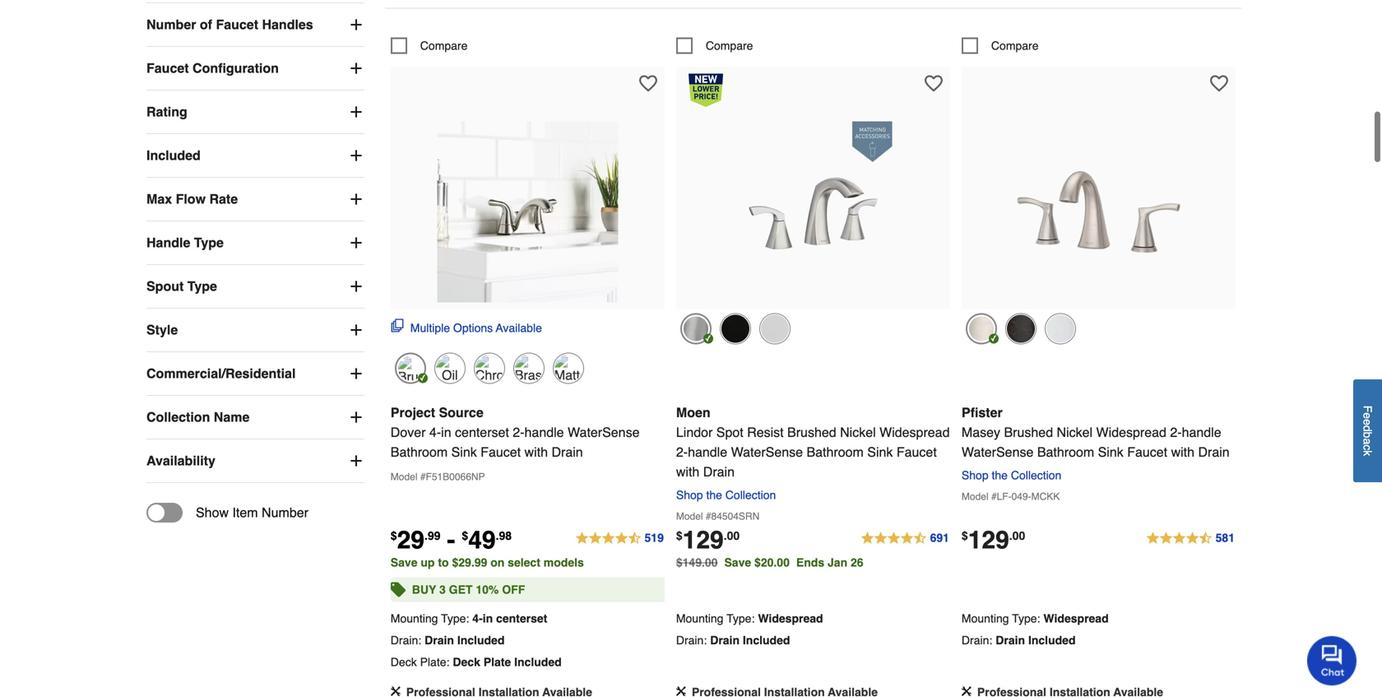Task type: locate. For each thing, give the bounding box(es) containing it.
2 129 from the left
[[969, 526, 1010, 554]]

pfister masey brushed nickel widespread 2-handle watersense bathroom sink faucet with drain
[[962, 405, 1230, 460]]

4.5 stars image containing 581
[[1146, 529, 1236, 548]]

0 vertical spatial centerset
[[455, 425, 509, 440]]

type inside button
[[194, 235, 224, 250]]

number left 'of'
[[147, 17, 196, 32]]

bathroom inside pfister masey brushed nickel widespread 2-handle watersense bathroom sink faucet with drain
[[1038, 444, 1095, 460]]

assembly image
[[391, 686, 401, 696], [962, 686, 972, 696]]

2- inside project source dover 4-in centerset 2-handle watersense bathroom sink faucet with drain
[[513, 425, 525, 440]]

compare inside 1000969828 element
[[420, 39, 468, 52]]

1 vertical spatial shop the collection link
[[677, 488, 783, 502]]

4 $ from the left
[[962, 529, 969, 542]]

1 horizontal spatial actual price $129.00 element
[[962, 526, 1026, 554]]

1 4.5 stars image from the left
[[575, 529, 665, 548]]

2 horizontal spatial 4.5 stars image
[[1146, 529, 1236, 548]]

129 down lf-
[[969, 526, 1010, 554]]

2 bathroom from the left
[[807, 444, 864, 460]]

plus image inside faucet configuration button
[[348, 60, 364, 77]]

1 vertical spatial type
[[187, 279, 217, 294]]

brass image
[[513, 353, 545, 384]]

1 horizontal spatial #
[[706, 511, 712, 522]]

widespread inside moen lindor spot resist brushed nickel widespread 2-handle watersense bathroom sink faucet with drain
[[880, 425, 950, 440]]

2 nickel from the left
[[1057, 425, 1093, 440]]

$20.00
[[755, 556, 790, 569]]

1 horizontal spatial number
[[262, 505, 309, 520]]

1 horizontal spatial handle
[[688, 444, 728, 460]]

# for masey brushed nickel widespread 2-handle watersense bathroom sink faucet with drain
[[992, 491, 997, 502]]

plus image inside included button
[[348, 147, 364, 164]]

1 horizontal spatial save
[[725, 556, 752, 569]]

actual price $129.00 element down lf-
[[962, 526, 1026, 554]]

1 horizontal spatial drain:
[[677, 634, 707, 647]]

0 horizontal spatial 129
[[683, 526, 724, 554]]

type inside button
[[187, 279, 217, 294]]

1 vertical spatial in
[[483, 612, 493, 625]]

model up was price $149.00 element
[[677, 511, 703, 522]]

compare inside 1000244323 element
[[992, 39, 1039, 52]]

0 horizontal spatial number
[[147, 17, 196, 32]]

2 horizontal spatial #
[[992, 491, 997, 502]]

2 horizontal spatial handle
[[1183, 425, 1222, 440]]

2 brushed from the left
[[1005, 425, 1054, 440]]

shop for lindor spot resist brushed nickel widespread 2-handle watersense bathroom sink faucet with drain
[[677, 488, 703, 502]]

0 horizontal spatial chrome image
[[474, 353, 505, 384]]

1 horizontal spatial matte black image
[[720, 313, 751, 344]]

5 plus image from the top
[[348, 409, 364, 426]]

compare inside 1000476785 element
[[706, 39, 754, 52]]

3 drain: from the left
[[962, 634, 993, 647]]

1 horizontal spatial watersense
[[731, 444, 803, 460]]

collection
[[147, 410, 210, 425], [1012, 469, 1062, 482], [726, 488, 776, 502]]

3 sink from the left
[[1099, 444, 1124, 460]]

1 nickel from the left
[[841, 425, 876, 440]]

collection for masey brushed nickel widespread 2-handle watersense bathroom sink faucet with drain
[[1012, 469, 1062, 482]]

3 plus image from the top
[[348, 235, 364, 251]]

centerset down off
[[496, 612, 548, 625]]

chrome image right oil rubbed bronze icon
[[474, 353, 505, 384]]

pfister masey brushed nickel widespread 2-handle watersense bathroom sink faucet with drain image
[[1009, 121, 1190, 302]]

bathroom
[[391, 444, 448, 460], [807, 444, 864, 460], [1038, 444, 1095, 460]]

to
[[438, 556, 449, 569]]

$ 29 .99 - $ 49 .98
[[391, 526, 512, 554]]

matte black image
[[720, 313, 751, 344], [553, 353, 584, 384]]

type right the spout
[[187, 279, 217, 294]]

1 vertical spatial 4-
[[473, 612, 483, 625]]

1 horizontal spatial chrome image
[[760, 313, 791, 344]]

plus image inside 'rating' button
[[348, 104, 364, 120]]

shop up model # lf-049-mckk
[[962, 469, 989, 482]]

drain: drain included
[[391, 634, 505, 647], [677, 634, 791, 647], [962, 634, 1076, 647]]

0 horizontal spatial 4.5 stars image
[[575, 529, 665, 548]]

1 assembly image from the left
[[391, 686, 401, 696]]

options
[[454, 321, 493, 334]]

$ right 691
[[962, 529, 969, 542]]

model # 84504srn
[[677, 511, 760, 522]]

chrome image for spot resist brushed nickel icon
[[760, 313, 791, 344]]

shop the collection up model # 84504srn
[[677, 488, 776, 502]]

4- down buy 3 get 10% off
[[473, 612, 483, 625]]

model # lf-049-mckk
[[962, 491, 1060, 502]]

in
[[441, 425, 452, 440], [483, 612, 493, 625]]

save
[[391, 556, 418, 569], [725, 556, 752, 569]]

0 vertical spatial shop the collection
[[962, 469, 1062, 482]]

the up model # 84504srn
[[707, 488, 723, 502]]

buy
[[412, 583, 436, 596]]

faucet
[[216, 17, 258, 32], [147, 61, 189, 76], [481, 444, 521, 460], [897, 444, 937, 460], [1128, 444, 1168, 460]]

sink inside pfister masey brushed nickel widespread 2-handle watersense bathroom sink faucet with drain
[[1099, 444, 1124, 460]]

2 horizontal spatial 2-
[[1171, 425, 1183, 440]]

collection up the 84504srn
[[726, 488, 776, 502]]

watersense inside pfister masey brushed nickel widespread 2-handle watersense bathroom sink faucet with drain
[[962, 444, 1034, 460]]

plus image inside spout type button
[[348, 278, 364, 295]]

2-
[[513, 425, 525, 440], [1171, 425, 1183, 440], [677, 444, 688, 460]]

0 horizontal spatial drain: drain included
[[391, 634, 505, 647]]

1 horizontal spatial type:
[[727, 612, 755, 625]]

0 horizontal spatial heart outline image
[[639, 74, 658, 92]]

2 4.5 stars image from the left
[[861, 529, 951, 548]]

$
[[391, 529, 397, 542], [462, 529, 469, 542], [677, 529, 683, 542], [962, 529, 969, 542]]

plus image inside max flow rate button
[[348, 191, 364, 208]]

0 vertical spatial in
[[441, 425, 452, 440]]

number inside 'element'
[[262, 505, 309, 520]]

0 vertical spatial number
[[147, 17, 196, 32]]

2- inside moen lindor spot resist brushed nickel widespread 2-handle watersense bathroom sink faucet with drain
[[677, 444, 688, 460]]

watersense inside project source dover 4-in centerset 2-handle watersense bathroom sink faucet with drain
[[568, 425, 640, 440]]

3 plus image from the top
[[348, 147, 364, 164]]

chrome image right spot resist brushed nickel icon
[[760, 313, 791, 344]]

brushed nickel image left oil rubbed bronze icon
[[395, 353, 426, 384]]

rating button
[[147, 91, 364, 133]]

# down dover
[[420, 471, 426, 483]]

in down source
[[441, 425, 452, 440]]

.00
[[724, 529, 740, 542], [1010, 529, 1026, 542]]

assembly image
[[677, 686, 686, 696]]

plus image inside handle type button
[[348, 235, 364, 251]]

matte black image right "brass" image
[[553, 353, 584, 384]]

1 horizontal spatial shop the collection link
[[962, 469, 1069, 482]]

2 horizontal spatial sink
[[1099, 444, 1124, 460]]

e up b
[[1362, 419, 1375, 426]]

in down 10%
[[483, 612, 493, 625]]

0 horizontal spatial shop the collection link
[[677, 488, 783, 502]]

2 horizontal spatial compare
[[992, 39, 1039, 52]]

plus image inside number of faucet handles button
[[348, 17, 364, 33]]

1 horizontal spatial deck
[[453, 656, 481, 669]]

matte black image right spot resist brushed nickel icon
[[720, 313, 751, 344]]

faucet inside pfister masey brushed nickel widespread 2-handle watersense bathroom sink faucet with drain
[[1128, 444, 1168, 460]]

type right 'handle'
[[194, 235, 224, 250]]

with inside project source dover 4-in centerset 2-handle watersense bathroom sink faucet with drain
[[525, 444, 548, 460]]

.00 down the 84504srn
[[724, 529, 740, 542]]

0 horizontal spatial brushed
[[788, 425, 837, 440]]

plus image inside collection name button
[[348, 409, 364, 426]]

.98
[[496, 529, 512, 542]]

1 horizontal spatial brushed
[[1005, 425, 1054, 440]]

brushed nickel image
[[966, 313, 998, 344], [395, 353, 426, 384]]

deck left "plate"
[[453, 656, 481, 669]]

number inside button
[[147, 17, 196, 32]]

nickel
[[841, 425, 876, 440], [1057, 425, 1093, 440]]

$ 129 .00 for 581
[[962, 526, 1026, 554]]

1 $ 129 .00 from the left
[[677, 526, 740, 554]]

1 e from the top
[[1362, 413, 1375, 419]]

1 vertical spatial #
[[992, 491, 997, 502]]

1 horizontal spatial nickel
[[1057, 425, 1093, 440]]

1 vertical spatial collection
[[1012, 469, 1062, 482]]

name
[[214, 410, 250, 425]]

4.5 stars image
[[575, 529, 665, 548], [861, 529, 951, 548], [1146, 529, 1236, 548]]

1 vertical spatial shop
[[677, 488, 703, 502]]

handle inside pfister masey brushed nickel widespread 2-handle watersense bathroom sink faucet with drain
[[1183, 425, 1222, 440]]

2 $ 129 .00 from the left
[[962, 526, 1026, 554]]

1 compare from the left
[[420, 39, 468, 52]]

shop the collection
[[962, 469, 1062, 482], [677, 488, 776, 502]]

heart outline image
[[639, 74, 658, 92], [925, 74, 943, 92], [1211, 74, 1229, 92]]

$ left .99 on the bottom of the page
[[391, 529, 397, 542]]

0 horizontal spatial the
[[707, 488, 723, 502]]

2 horizontal spatial collection
[[1012, 469, 1062, 482]]

1 horizontal spatial model
[[677, 511, 703, 522]]

model down dover
[[391, 471, 418, 483]]

spot resist brushed nickel image
[[681, 313, 712, 344]]

4.5 stars image for the 691 button
[[861, 529, 951, 548]]

oil rubbed bronze image
[[434, 353, 466, 384]]

4.5 stars image for 519 button
[[575, 529, 665, 548]]

faucet inside faucet configuration button
[[147, 61, 189, 76]]

0 horizontal spatial type:
[[441, 612, 469, 625]]

style button
[[147, 309, 364, 352]]

1 heart outline image from the left
[[639, 74, 658, 92]]

0 horizontal spatial matte black image
[[553, 353, 584, 384]]

plus image for rating
[[348, 104, 364, 120]]

2 horizontal spatial model
[[962, 491, 989, 502]]

1000476785 element
[[677, 37, 754, 54]]

dover
[[391, 425, 426, 440]]

2 horizontal spatial watersense
[[962, 444, 1034, 460]]

3
[[440, 583, 446, 596]]

1 type: from the left
[[441, 612, 469, 625]]

1 horizontal spatial brushed nickel image
[[966, 313, 998, 344]]

multiple options available link
[[391, 319, 542, 336]]

f51b0066np
[[426, 471, 485, 483]]

drain inside project source dover 4-in centerset 2-handle watersense bathroom sink faucet with drain
[[552, 444, 583, 460]]

1 horizontal spatial $ 129 .00
[[962, 526, 1026, 554]]

shop up model # 84504srn
[[677, 488, 703, 502]]

chrome image
[[760, 313, 791, 344], [474, 353, 505, 384]]

# up was price $149.00 element
[[706, 511, 712, 522]]

centerset down source
[[455, 425, 509, 440]]

shop the collection link up the 84504srn
[[677, 488, 783, 502]]

resist
[[748, 425, 784, 440]]

2 horizontal spatial type:
[[1013, 612, 1041, 625]]

4- right dover
[[430, 425, 441, 440]]

1 horizontal spatial sink
[[868, 444, 893, 460]]

3 bathroom from the left
[[1038, 444, 1095, 460]]

$ 129 .00 up "$149.00"
[[677, 526, 740, 554]]

1 horizontal spatial with
[[677, 464, 700, 479]]

0 vertical spatial model
[[391, 471, 418, 483]]

number right item
[[262, 505, 309, 520]]

# left 049-
[[992, 491, 997, 502]]

6 plus image from the top
[[348, 453, 364, 469]]

get
[[449, 583, 473, 596]]

1 horizontal spatial 4.5 stars image
[[861, 529, 951, 548]]

moen lindor spot resist brushed nickel widespread 2-handle watersense bathroom sink faucet with drain image
[[723, 121, 904, 302]]

collection up availability
[[147, 410, 210, 425]]

1 horizontal spatial 4-
[[473, 612, 483, 625]]

129 for 691
[[683, 526, 724, 554]]

handle
[[147, 235, 190, 250]]

4 plus image from the top
[[348, 278, 364, 295]]

model left lf-
[[962, 491, 989, 502]]

2 assembly image from the left
[[962, 686, 972, 696]]

0 vertical spatial collection
[[147, 410, 210, 425]]

masey
[[962, 425, 1001, 440]]

1 vertical spatial brushed nickel image
[[395, 353, 426, 384]]

tag filled image
[[391, 578, 406, 601]]

plus image
[[348, 60, 364, 77], [348, 191, 364, 208], [348, 235, 364, 251], [348, 278, 364, 295], [348, 322, 364, 338]]

2 horizontal spatial drain:
[[962, 634, 993, 647]]

c
[[1362, 445, 1375, 451]]

flow
[[176, 191, 206, 207]]

2 plus image from the top
[[348, 191, 364, 208]]

0 horizontal spatial .00
[[724, 529, 740, 542]]

1000244323 element
[[962, 37, 1039, 54]]

faucet inside project source dover 4-in centerset 2-handle watersense bathroom sink faucet with drain
[[481, 444, 521, 460]]

0 horizontal spatial 2-
[[513, 425, 525, 440]]

brushed right masey on the bottom
[[1005, 425, 1054, 440]]

2 vertical spatial model
[[677, 511, 703, 522]]

3 4.5 stars image from the left
[[1146, 529, 1236, 548]]

0 horizontal spatial watersense
[[568, 425, 640, 440]]

2 plus image from the top
[[348, 104, 364, 120]]

ends
[[797, 556, 825, 569]]

10%
[[476, 583, 499, 596]]

1 actual price $129.00 element from the left
[[677, 526, 740, 554]]

actual price $129.00 element up "$149.00"
[[677, 526, 740, 554]]

actual price $129.00 element for 581
[[962, 526, 1026, 554]]

1 horizontal spatial drain: drain included
[[677, 634, 791, 647]]

brushed right "resist"
[[788, 425, 837, 440]]

spout type
[[147, 279, 217, 294]]

5 plus image from the top
[[348, 322, 364, 338]]

brushed inside moen lindor spot resist brushed nickel widespread 2-handle watersense bathroom sink faucet with drain
[[788, 425, 837, 440]]

in inside project source dover 4-in centerset 2-handle watersense bathroom sink faucet with drain
[[441, 425, 452, 440]]

1 vertical spatial the
[[707, 488, 723, 502]]

nickel inside pfister masey brushed nickel widespread 2-handle watersense bathroom sink faucet with drain
[[1057, 425, 1093, 440]]

faucet inside number of faucet handles button
[[216, 17, 258, 32]]

2 .00 from the left
[[1010, 529, 1026, 542]]

4- inside project source dover 4-in centerset 2-handle watersense bathroom sink faucet with drain
[[430, 425, 441, 440]]

compare for 1000476785 element
[[706, 39, 754, 52]]

number of faucet handles
[[147, 17, 313, 32]]

0 horizontal spatial mounting
[[391, 612, 438, 625]]

0 horizontal spatial shop
[[677, 488, 703, 502]]

0 horizontal spatial save
[[391, 556, 418, 569]]

compare for 1000244323 element
[[992, 39, 1039, 52]]

drain:
[[391, 634, 422, 647], [677, 634, 707, 647], [962, 634, 993, 647]]

2 horizontal spatial heart outline image
[[1211, 74, 1229, 92]]

1 plus image from the top
[[348, 60, 364, 77]]

lf-
[[997, 491, 1012, 502]]

deck left plate:
[[391, 656, 417, 669]]

2 actual price $129.00 element from the left
[[962, 526, 1026, 554]]

0 horizontal spatial in
[[441, 425, 452, 440]]

shop the collection link up model # lf-049-mckk
[[962, 469, 1069, 482]]

2 horizontal spatial with
[[1172, 444, 1195, 460]]

$ right the 519
[[677, 529, 683, 542]]

type for handle type
[[194, 235, 224, 250]]

# for lindor spot resist brushed nickel widespread 2-handle watersense bathroom sink faucet with drain
[[706, 511, 712, 522]]

plus image for style
[[348, 322, 364, 338]]

0 horizontal spatial drain:
[[391, 634, 422, 647]]

0 horizontal spatial with
[[525, 444, 548, 460]]

show item number
[[196, 505, 309, 520]]

0 vertical spatial shop
[[962, 469, 989, 482]]

sink inside project source dover 4-in centerset 2-handle watersense bathroom sink faucet with drain
[[452, 444, 477, 460]]

chrome image for brushed nickel icon associated with oil rubbed bronze icon
[[474, 353, 505, 384]]

e
[[1362, 413, 1375, 419], [1362, 419, 1375, 426]]

1 horizontal spatial compare
[[706, 39, 754, 52]]

plus image for handle type
[[348, 235, 364, 251]]

handle type button
[[147, 222, 364, 264]]

save left the $20.00 on the right bottom of page
[[725, 556, 752, 569]]

plus image for commercial/residential
[[348, 366, 364, 382]]

2 horizontal spatial drain: drain included
[[962, 634, 1076, 647]]

collection name
[[147, 410, 250, 425]]

.99
[[425, 529, 441, 542]]

3 $ from the left
[[677, 529, 683, 542]]

4.5 stars image containing 519
[[575, 529, 665, 548]]

2 sink from the left
[[868, 444, 893, 460]]

jan
[[828, 556, 848, 569]]

brushed nickel image left tuscan bronze icon
[[966, 313, 998, 344]]

handle
[[525, 425, 564, 440], [1183, 425, 1222, 440], [688, 444, 728, 460]]

3 heart outline image from the left
[[1211, 74, 1229, 92]]

1 vertical spatial model
[[962, 491, 989, 502]]

handle inside moen lindor spot resist brushed nickel widespread 2-handle watersense bathroom sink faucet with drain
[[688, 444, 728, 460]]

1 plus image from the top
[[348, 17, 364, 33]]

1 sink from the left
[[452, 444, 477, 460]]

mounting type: 4-in centerset
[[391, 612, 548, 625]]

.00 down 049-
[[1010, 529, 1026, 542]]

plus image for max flow rate
[[348, 191, 364, 208]]

3 compare from the left
[[992, 39, 1039, 52]]

$ 129 .00 down lf-
[[962, 526, 1026, 554]]

0 vertical spatial the
[[992, 469, 1008, 482]]

1 brushed from the left
[[788, 425, 837, 440]]

model for lindor spot resist brushed nickel widespread 2-handle watersense bathroom sink faucet with drain
[[677, 511, 703, 522]]

2 compare from the left
[[706, 39, 754, 52]]

plus image inside style button
[[348, 322, 364, 338]]

1 .00 from the left
[[724, 529, 740, 542]]

plus image inside 'availability' button
[[348, 453, 364, 469]]

collection up "mckk" on the bottom of page
[[1012, 469, 1062, 482]]

plus image
[[348, 17, 364, 33], [348, 104, 364, 120], [348, 147, 364, 164], [348, 366, 364, 382], [348, 409, 364, 426], [348, 453, 364, 469]]

1 vertical spatial chrome image
[[474, 353, 505, 384]]

1 horizontal spatial 2-
[[677, 444, 688, 460]]

$ 129 .00
[[677, 526, 740, 554], [962, 526, 1026, 554]]

0 horizontal spatial actual price $129.00 element
[[677, 526, 740, 554]]

0 horizontal spatial nickel
[[841, 425, 876, 440]]

brushed
[[788, 425, 837, 440], [1005, 425, 1054, 440]]

included inside button
[[147, 148, 201, 163]]

0 vertical spatial type
[[194, 235, 224, 250]]

1 horizontal spatial heart outline image
[[925, 74, 943, 92]]

included button
[[147, 134, 364, 177]]

plate:
[[420, 656, 450, 669]]

rating
[[147, 104, 187, 119]]

0 vertical spatial brushed nickel image
[[966, 313, 998, 344]]

1 horizontal spatial mounting type: widespread
[[962, 612, 1109, 625]]

save down 29 on the bottom left of page
[[391, 556, 418, 569]]

4 plus image from the top
[[348, 366, 364, 382]]

1 mounting type: widespread from the left
[[677, 612, 824, 625]]

1 bathroom from the left
[[391, 444, 448, 460]]

shop the collection link
[[962, 469, 1069, 482], [677, 488, 783, 502]]

1 horizontal spatial assembly image
[[962, 686, 972, 696]]

with
[[525, 444, 548, 460], [1172, 444, 1195, 460], [677, 464, 700, 479]]

widespread
[[880, 425, 950, 440], [1097, 425, 1167, 440], [758, 612, 824, 625], [1044, 612, 1109, 625]]

1 horizontal spatial shop
[[962, 469, 989, 482]]

.00 for 691
[[724, 529, 740, 542]]

1 horizontal spatial in
[[483, 612, 493, 625]]

0 horizontal spatial brushed nickel image
[[395, 353, 426, 384]]

2 e from the top
[[1362, 419, 1375, 426]]

1 horizontal spatial shop the collection
[[962, 469, 1062, 482]]

plus image inside commercial/residential button
[[348, 366, 364, 382]]

the up lf-
[[992, 469, 1008, 482]]

actual price $129.00 element
[[677, 526, 740, 554], [962, 526, 1026, 554]]

1 horizontal spatial .00
[[1010, 529, 1026, 542]]

buy 3 get 10% off
[[412, 583, 525, 596]]

plus image for included
[[348, 147, 364, 164]]

1 129 from the left
[[683, 526, 724, 554]]

availability
[[147, 453, 216, 468]]

deck
[[391, 656, 417, 669], [453, 656, 481, 669]]

centerset inside project source dover 4-in centerset 2-handle watersense bathroom sink faucet with drain
[[455, 425, 509, 440]]

0 vertical spatial shop the collection link
[[962, 469, 1069, 482]]

#
[[420, 471, 426, 483], [992, 491, 997, 502], [706, 511, 712, 522]]

e up d
[[1362, 413, 1375, 419]]

drain
[[552, 444, 583, 460], [1199, 444, 1230, 460], [704, 464, 735, 479], [425, 634, 454, 647], [711, 634, 740, 647], [996, 634, 1026, 647]]

129 up "$149.00"
[[683, 526, 724, 554]]

shop the collection up model # lf-049-mckk
[[962, 469, 1062, 482]]

4.5 stars image containing 691
[[861, 529, 951, 548]]

0 vertical spatial #
[[420, 471, 426, 483]]

$ right -
[[462, 529, 469, 542]]

included
[[147, 148, 201, 163], [458, 634, 505, 647], [743, 634, 791, 647], [1029, 634, 1076, 647], [515, 656, 562, 669]]

0 horizontal spatial deck
[[391, 656, 417, 669]]

save up to $29.99 on select models
[[391, 556, 584, 569]]

2 vertical spatial #
[[706, 511, 712, 522]]

0 vertical spatial chrome image
[[760, 313, 791, 344]]

129 for 581
[[969, 526, 1010, 554]]



Task type: describe. For each thing, give the bounding box(es) containing it.
multiple
[[411, 321, 450, 334]]

581 button
[[1146, 529, 1236, 548]]

faucet inside moen lindor spot resist brushed nickel widespread 2-handle watersense bathroom sink faucet with drain
[[897, 444, 937, 460]]

3 mounting from the left
[[962, 612, 1010, 625]]

29
[[397, 526, 425, 554]]

$149.00
[[677, 556, 718, 569]]

2 heart outline image from the left
[[925, 74, 943, 92]]

with inside pfister masey brushed nickel widespread 2-handle watersense bathroom sink faucet with drain
[[1172, 444, 1195, 460]]

spout
[[147, 279, 184, 294]]

2- inside pfister masey brushed nickel widespread 2-handle watersense bathroom sink faucet with drain
[[1171, 425, 1183, 440]]

deck plate: deck plate included
[[391, 656, 562, 669]]

brushed nickel image for tuscan bronze icon
[[966, 313, 998, 344]]

2 drain: drain included from the left
[[677, 634, 791, 647]]

watersense inside moen lindor spot resist brushed nickel widespread 2-handle watersense bathroom sink faucet with drain
[[731, 444, 803, 460]]

3 drain: drain included from the left
[[962, 634, 1076, 647]]

1 drain: drain included from the left
[[391, 634, 505, 647]]

1000969828 element
[[391, 37, 468, 54]]

brushed inside pfister masey brushed nickel widespread 2-handle watersense bathroom sink faucet with drain
[[1005, 425, 1054, 440]]

bathroom inside moen lindor spot resist brushed nickel widespread 2-handle watersense bathroom sink faucet with drain
[[807, 444, 864, 460]]

691
[[931, 531, 950, 544]]

plus image for number of faucet handles
[[348, 17, 364, 33]]

2 deck from the left
[[453, 656, 481, 669]]

049-
[[1012, 491, 1032, 502]]

4.5 stars image for 581 button
[[1146, 529, 1236, 548]]

plate
[[484, 656, 511, 669]]

$ 129 .00 for 691
[[677, 526, 740, 554]]

commercial/residential
[[147, 366, 296, 381]]

the for handle
[[707, 488, 723, 502]]

moen
[[677, 405, 711, 420]]

show item number element
[[147, 503, 309, 523]]

$29.99
[[452, 556, 488, 569]]

project
[[391, 405, 435, 420]]

handle inside project source dover 4-in centerset 2-handle watersense bathroom sink faucet with drain
[[525, 425, 564, 440]]

1 $ from the left
[[391, 529, 397, 542]]

project source dover 4-in centerset 2-handle watersense bathroom sink faucet with drain
[[391, 405, 640, 460]]

the for bathroom
[[992, 469, 1008, 482]]

select
[[508, 556, 541, 569]]

max
[[147, 191, 172, 207]]

0 horizontal spatial #
[[420, 471, 426, 483]]

-
[[447, 526, 456, 554]]

d
[[1362, 426, 1375, 432]]

handle type
[[147, 235, 224, 250]]

2 $ from the left
[[462, 529, 469, 542]]

with inside moen lindor spot resist brushed nickel widespread 2-handle watersense bathroom sink faucet with drain
[[677, 464, 700, 479]]

chat invite button image
[[1308, 635, 1358, 686]]

model for masey brushed nickel widespread 2-handle watersense bathroom sink faucet with drain
[[962, 491, 989, 502]]

compare for 1000969828 element
[[420, 39, 468, 52]]

sink inside moen lindor spot resist brushed nickel widespread 2-handle watersense bathroom sink faucet with drain
[[868, 444, 893, 460]]

models
[[544, 556, 584, 569]]

new lower price image
[[689, 74, 723, 107]]

2 mounting from the left
[[677, 612, 724, 625]]

actual price $129.00 element for 691
[[677, 526, 740, 554]]

1 vertical spatial matte black image
[[553, 353, 584, 384]]

1 deck from the left
[[391, 656, 417, 669]]

0 horizontal spatial model
[[391, 471, 418, 483]]

2 drain: from the left
[[677, 634, 707, 647]]

3 type: from the left
[[1013, 612, 1041, 625]]

spout type button
[[147, 265, 364, 308]]

.00 for 581
[[1010, 529, 1026, 542]]

1 save from the left
[[391, 556, 418, 569]]

plus image for faucet configuration
[[348, 60, 364, 77]]

polished chrome image
[[1045, 313, 1077, 344]]

collection for lindor spot resist brushed nickel widespread 2-handle watersense bathroom sink faucet with drain
[[726, 488, 776, 502]]

plus image for spout type
[[348, 278, 364, 295]]

2 mounting type: widespread from the left
[[962, 612, 1109, 625]]

0 vertical spatial matte black image
[[720, 313, 751, 344]]

style
[[147, 322, 178, 338]]

widespread inside pfister masey brushed nickel widespread 2-handle watersense bathroom sink faucet with drain
[[1097, 425, 1167, 440]]

1 vertical spatial centerset
[[496, 612, 548, 625]]

source
[[439, 405, 484, 420]]

model # f51b0066np
[[391, 471, 485, 483]]

tuscan bronze image
[[1006, 313, 1037, 344]]

drain inside moen lindor spot resist brushed nickel widespread 2-handle watersense bathroom sink faucet with drain
[[704, 464, 735, 479]]

plus image for collection name
[[348, 409, 364, 426]]

ends jan 26 element
[[797, 556, 871, 569]]

handles
[[262, 17, 313, 32]]

1 drain: from the left
[[391, 634, 422, 647]]

f e e d b a c k
[[1362, 406, 1375, 456]]

available
[[496, 321, 542, 334]]

configuration
[[193, 61, 279, 76]]

49
[[469, 526, 496, 554]]

number of faucet handles button
[[147, 3, 364, 46]]

off
[[502, 583, 525, 596]]

mckk
[[1032, 491, 1060, 502]]

max flow rate button
[[147, 178, 364, 221]]

pfister
[[962, 405, 1003, 420]]

shop the collection link for bathroom
[[962, 469, 1069, 482]]

2 save from the left
[[725, 556, 752, 569]]

brushed nickel image for oil rubbed bronze icon
[[395, 353, 426, 384]]

drain inside pfister masey brushed nickel widespread 2-handle watersense bathroom sink faucet with drain
[[1199, 444, 1230, 460]]

26
[[851, 556, 864, 569]]

1 mounting from the left
[[391, 612, 438, 625]]

moen lindor spot resist brushed nickel widespread 2-handle watersense bathroom sink faucet with drain
[[677, 405, 950, 479]]

$29.99-$49.98 element
[[391, 526, 512, 554]]

519
[[645, 531, 664, 544]]

bathroom inside project source dover 4-in centerset 2-handle watersense bathroom sink faucet with drain
[[391, 444, 448, 460]]

$149.00 save $20.00 ends jan 26
[[677, 556, 864, 569]]

faucet configuration button
[[147, 47, 364, 90]]

84504srn
[[712, 511, 760, 522]]

2 type: from the left
[[727, 612, 755, 625]]

shop the collection for handle
[[677, 488, 776, 502]]

plus image for availability
[[348, 453, 364, 469]]

collection name button
[[147, 396, 364, 439]]

commercial/residential button
[[147, 352, 364, 395]]

of
[[200, 17, 212, 32]]

a
[[1362, 438, 1375, 445]]

519 button
[[575, 529, 665, 548]]

rate
[[209, 191, 238, 207]]

b
[[1362, 432, 1375, 438]]

show
[[196, 505, 229, 520]]

581
[[1216, 531, 1236, 544]]

item
[[233, 505, 258, 520]]

type for spout type
[[187, 279, 217, 294]]

lindor
[[677, 425, 713, 440]]

nickel inside moen lindor spot resist brushed nickel widespread 2-handle watersense bathroom sink faucet with drain
[[841, 425, 876, 440]]

k
[[1362, 451, 1375, 456]]

up
[[421, 556, 435, 569]]

savings save $20.00 element
[[725, 556, 871, 569]]

was price $149.00 element
[[677, 552, 725, 569]]

spot
[[717, 425, 744, 440]]

project source dover 4-in centerset 2-handle watersense bathroom sink faucet with drain image
[[437, 121, 618, 302]]

shop the collection link for handle
[[677, 488, 783, 502]]

max flow rate
[[147, 191, 238, 207]]

multiple options available
[[411, 321, 542, 334]]

f
[[1362, 406, 1375, 413]]

shop the collection for bathroom
[[962, 469, 1062, 482]]

shop for masey brushed nickel widespread 2-handle watersense bathroom sink faucet with drain
[[962, 469, 989, 482]]

faucet configuration
[[147, 61, 279, 76]]

collection inside button
[[147, 410, 210, 425]]

on
[[491, 556, 505, 569]]

691 button
[[861, 529, 951, 548]]

f e e d b a c k button
[[1354, 380, 1383, 483]]



Task type: vqa. For each thing, say whether or not it's contained in the screenshot.
"Accessible Bathroom" link
no



